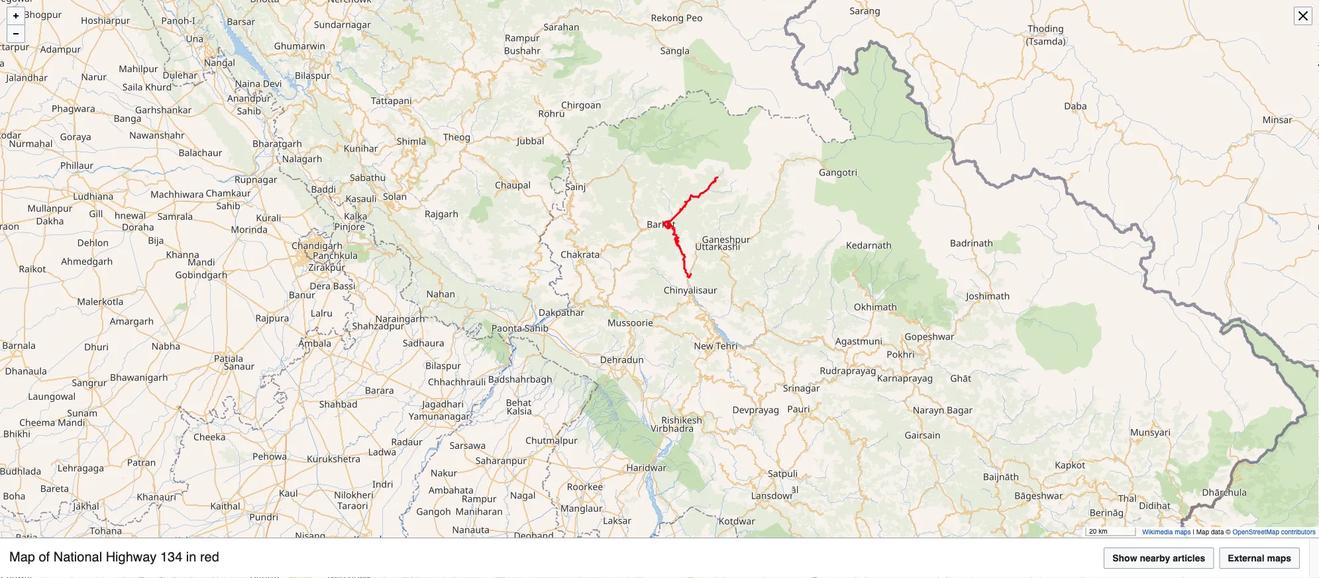 Task type: locate. For each thing, give the bounding box(es) containing it.
rs.
[[696, 357, 710, 368], [505, 372, 519, 383]]

immediately
[[517, 440, 566, 450]]

and
[[394, 357, 409, 368], [589, 387, 605, 397], [725, 387, 740, 397], [612, 440, 627, 450]]

Search Wikipedia search field
[[349, 11, 618, 32]]

1 horizontal spatial maps
[[1268, 553, 1292, 564]]

and down distance
[[725, 387, 740, 397]]

talk link
[[385, 91, 402, 114]]

km
[[1099, 528, 1108, 536]]

list of national highways in india list of national highways in india by state 2023 uttarakhand tunnel collapse
[[364, 506, 535, 548]]

1 vertical spatial on
[[371, 454, 382, 465]]

20 inside while the tunnel project will cost rs. 1119.69 crore. the tunnel will reduce the travel distance from dharasu to yamunotri by about 20 kilometres (12 mi) and travel time by about an hour and provide all weather connectivity.
[[500, 387, 510, 397]]

0 vertical spatial india
[[687, 148, 707, 159]]

1 horizontal spatial dharasu link
[[869, 533, 900, 543]]

directional
[[349, 357, 391, 368]]

rs. down including
[[505, 372, 519, 383]]

tunnel down list of national highways in india by state link
[[440, 537, 465, 548]]

nh 34 link left terminal at left
[[367, 271, 393, 282]]

uttarakhand inside national highway 134 , commonly referred to as nh 134 , is a national highway in india . it is a spur road of national highway 34 . nh-134 traverses the state of uttarakhand . [1] [2] [3]
[[594, 163, 645, 173]]

1 vertical spatial [1] link
[[481, 214, 489, 223]]

None search field
[[333, 11, 1033, 32]]

dharasu left the kuthnaur
[[349, 216, 384, 226]]

[1] down highway
[[647, 161, 656, 170]]

to left as
[[529, 148, 537, 159]]

rs. inside 'the cabinet committee on economic affairs approved the silkyara bend – barkot tunnel in uttarakhand in february 2018. the tunnel will be 4.531 kilometres (2.815 mi) long, two lanes, bi- directional and with escape passages including approaches. the total project cost is rs. 1383.78 crore'
[[696, 357, 710, 368]]

uttarakhand down the national
[[594, 163, 645, 173]]

kilometres
[[578, 343, 620, 353], [513, 387, 555, 397]]

while down directional
[[372, 372, 394, 383]]

cost down passages
[[485, 372, 502, 383]]

on up 2018.
[[449, 328, 460, 339]]

0 horizontal spatial 20
[[500, 387, 510, 397]]

(2.815 mi)
[[622, 343, 664, 353]]

1 vertical spatial india
[[480, 506, 500, 517]]

0 horizontal spatial to
[[407, 387, 415, 397]]

nh 34 link up 95 km (59 mi)
[[898, 487, 921, 496]]

dharasu
[[349, 216, 384, 226], [370, 387, 405, 397], [869, 533, 900, 543]]

0 horizontal spatial while
[[372, 372, 394, 383]]

dharasu up the all
[[370, 387, 405, 397]]

maps left |
[[1175, 529, 1192, 537]]

collapse
[[468, 537, 502, 548]]

articles
[[1173, 553, 1206, 564]]

nh up 95 km (59 mi)
[[898, 487, 910, 496]]

0 horizontal spatial map
[[9, 550, 35, 565]]

will up time
[[629, 372, 642, 383]]

– right bend
[[650, 328, 655, 339]]

, left the national
[[583, 148, 586, 159]]

on inside 'the cabinet committee on economic affairs approved the silkyara bend – barkot tunnel in uttarakhand in february 2018. the tunnel will be 4.531 kilometres (2.815 mi) long, two lanes, bi- directional and with escape passages including approaches. the total project cost is rs. 1383.78 crore'
[[449, 328, 460, 339]]

0 horizontal spatial 34
[[383, 271, 393, 282]]

dharasu link left the kuthnaur
[[349, 216, 384, 226]]

is
[[588, 148, 595, 159], [720, 148, 727, 159], [687, 357, 694, 368]]

national
[[349, 148, 385, 159], [380, 163, 414, 173], [826, 229, 866, 241], [391, 506, 425, 517], [391, 522, 425, 532], [53, 550, 102, 565]]

about up [4] [5]
[[474, 387, 497, 397]]

cabinet
[[367, 328, 399, 339]]

2 vertical spatial [1]
[[492, 270, 501, 278]]

[1] link down highway
[[647, 161, 656, 170]]

nh right as
[[552, 148, 565, 159]]

in up the collapse
[[470, 522, 478, 532]]

the up 4.531 at the bottom of page
[[575, 328, 588, 339]]

to inside national highway 134 , commonly referred to as nh 134 , is a national highway in india . it is a spur road of national highway 34 . nh-134 traverses the state of uttarakhand . [1] [2] [3]
[[529, 148, 537, 159]]

kilometres down the silkyara
[[578, 343, 620, 353]]

of inside "on 12 november, 2023, a section of the tunnel collapsed while under construction, trapping 41 tunnel workers."
[[489, 425, 497, 436]]

and right (12 mi) at bottom left
[[589, 387, 605, 397]]

[3] link
[[664, 161, 672, 170]]

show nearby articles
[[1113, 553, 1206, 564]]

the right crore.
[[582, 372, 598, 383]]

rescue
[[414, 440, 446, 450]]

nh 34 link for list of national highways in india by state
[[367, 271, 393, 282]]

4.531
[[552, 343, 575, 353]]

0 horizontal spatial project
[[439, 372, 467, 383]]

0 horizontal spatial [1]
[[481, 214, 489, 223]]

1 vertical spatial highways
[[427, 522, 468, 532]]

a up rescue operations
[[450, 425, 455, 436]]

0 horizontal spatial will
[[470, 372, 483, 383]]

rs. down two
[[696, 357, 710, 368]]

distance
[[716, 372, 751, 383]]

[1] link right 'near'
[[492, 270, 501, 278]]

the left total
[[598, 357, 614, 368]]

1 horizontal spatial is
[[687, 357, 694, 368]]

auxiliary
[[835, 487, 866, 496]]

1 horizontal spatial cost
[[667, 357, 684, 368]]

affairs
[[505, 328, 531, 339]]

0 vertical spatial list
[[364, 506, 378, 517]]

– left the kuthnaur
[[386, 216, 391, 226]]

later,
[[349, 454, 369, 465]]

traverses
[[505, 163, 543, 173]]

34 left terminal at left
[[383, 271, 393, 282]]

highways up 2023 uttarakhand tunnel collapse link
[[427, 522, 468, 532]]

1 horizontal spatial travel
[[691, 372, 713, 383]]

is right it
[[720, 148, 727, 159]]

1 vertical spatial rs.
[[505, 372, 519, 383]]

[1] right 'near'
[[492, 270, 501, 278]]

in up lanes,
[[718, 328, 725, 339]]

is left the national
[[588, 148, 595, 159]]

2 vertical spatial uttarakhand
[[387, 537, 437, 548]]

will
[[523, 343, 536, 353], [470, 372, 483, 383], [629, 372, 642, 383]]

yamnotri
[[442, 216, 478, 226]]

highways up list of national highways in india by state link
[[427, 506, 468, 517]]

0 vertical spatial maps
[[1175, 529, 1192, 537]]

will inside 'the cabinet committee on economic affairs approved the silkyara bend – barkot tunnel in uttarakhand in february 2018. the tunnel will be 4.531 kilometres (2.815 mi) long, two lanes, bi- directional and with escape passages including approaches. the total project cost is rs. 1383.78 crore'
[[523, 343, 536, 353]]

the up the 'weather'
[[396, 372, 409, 383]]

0 vertical spatial nh 34 link
[[367, 271, 393, 282]]

tunnel up immediately
[[515, 425, 541, 436]]

1 vertical spatial list
[[364, 522, 378, 532]]

2 horizontal spatial –
[[650, 328, 655, 339]]

[1] link right yamnotri
[[481, 214, 489, 223]]

tunnel
[[496, 343, 521, 353], [412, 372, 437, 383], [601, 372, 626, 383], [515, 425, 541, 436], [349, 440, 374, 450], [440, 537, 465, 548]]

dharasu link down the junctions at the bottom right of the page
[[869, 533, 900, 543]]

[2]
[[656, 161, 664, 170]]

0 vertical spatial while
[[372, 372, 394, 383]]

0 vertical spatial kilometres
[[578, 343, 620, 353]]

34 down commonly
[[455, 163, 465, 173]]

0 horizontal spatial ,
[[444, 148, 447, 159]]

show
[[1113, 553, 1138, 564]]

|
[[1193, 529, 1195, 537]]

log
[[1102, 17, 1117, 27]]

1 horizontal spatial nh 34 link
[[898, 487, 921, 496]]

project down escape
[[439, 372, 467, 383]]

0 vertical spatial cost
[[667, 357, 684, 368]]

a left spur
[[729, 148, 734, 159]]

1 vertical spatial project
[[439, 372, 467, 383]]

maps inside external maps 'button'
[[1268, 553, 1292, 564]]

0 horizontal spatial travel
[[607, 387, 630, 397]]

to
[[529, 148, 537, 159], [407, 387, 415, 397]]

kilometres for the
[[578, 343, 620, 353]]

2 horizontal spatial is
[[720, 148, 727, 159]]

0 vertical spatial rs.
[[696, 357, 710, 368]]

of
[[370, 163, 378, 173], [584, 163, 592, 173], [489, 425, 497, 436], [889, 487, 896, 496], [381, 506, 388, 517], [381, 522, 388, 532], [39, 550, 50, 565]]

will down passages
[[470, 372, 483, 383]]

0 vertical spatial 20
[[500, 387, 510, 397]]

dharasu inside while the tunnel project will cost rs. 1119.69 crore. the tunnel will reduce the travel distance from dharasu to yamunotri by about 20 kilometres (12 mi) and travel time by about an hour and provide all weather connectivity.
[[370, 387, 405, 397]]

on left 28
[[371, 454, 382, 465]]

1 vertical spatial state
[[515, 522, 535, 532]]

kilometres inside 'the cabinet committee on economic affairs approved the silkyara bend – barkot tunnel in uttarakhand in february 2018. the tunnel will be 4.531 kilometres (2.815 mi) long, two lanes, bi- directional and with escape passages including approaches. the total project cost is rs. 1383.78 crore'
[[578, 343, 620, 353]]

, left commonly
[[444, 148, 447, 159]]

cost inside 'the cabinet committee on economic affairs approved the silkyara bend – barkot tunnel in uttarakhand in february 2018. the tunnel will be 4.531 kilometres (2.815 mi) long, two lanes, bi- directional and with escape passages including approaches. the total project cost is rs. 1383.78 crore'
[[667, 357, 684, 368]]

1 list from the top
[[364, 506, 378, 517]]

2 horizontal spatial [1] link
[[647, 161, 656, 170]]

1 horizontal spatial state
[[561, 163, 581, 173]]

2 horizontal spatial 34
[[912, 487, 921, 496]]

log in link
[[1102, 17, 1127, 27]]

0 horizontal spatial is
[[588, 148, 595, 159]]

nh 34 link for dharasu
[[898, 487, 921, 496]]

0 horizontal spatial kilometres
[[513, 387, 555, 397]]

tunnel down affairs
[[496, 343, 521, 353]]

all
[[382, 401, 391, 412]]

uttarakhand up directional
[[349, 343, 399, 353]]

1 horizontal spatial –
[[434, 216, 439, 226]]

the inside while the tunnel project will cost rs. 1119.69 crore. the tunnel will reduce the travel distance from dharasu to yamunotri by about 20 kilometres (12 mi) and travel time by about an hour and provide all weather connectivity.
[[582, 372, 598, 383]]

while inside "on 12 november, 2023, a section of the tunnel collapsed while under construction, trapping 41 tunnel workers."
[[585, 425, 606, 436]]

the up were
[[500, 425, 513, 436]]

0 vertical spatial on
[[449, 328, 460, 339]]

november.
[[397, 454, 442, 465]]

[5] link
[[488, 400, 496, 408]]

1383.78
[[713, 357, 746, 368]]

dharasu for dharasu
[[869, 533, 900, 543]]

2 vertical spatial [1] link
[[492, 270, 501, 278]]

2 vertical spatial dharasu
[[869, 533, 900, 543]]

while the tunnel project will cost rs. 1119.69 crore. the tunnel will reduce the travel distance from dharasu to yamunotri by about 20 kilometres (12 mi) and travel time by about an hour and provide all weather connectivity.
[[349, 372, 751, 412]]

national highway 134 main content
[[343, 60, 1149, 579]]

national highway link
[[606, 148, 675, 159]]

2 vertical spatial nh
[[898, 487, 910, 496]]

0 vertical spatial to
[[529, 148, 537, 159]]

south end
[[776, 533, 816, 543]]

1 , from the left
[[444, 148, 447, 159]]

tunnel down with
[[412, 372, 437, 383]]

uttarakhand down list of national highways in india link
[[387, 537, 437, 548]]

[1] right yamnotri
[[481, 214, 489, 223]]

nh inside the route information auxiliary route of nh 34
[[898, 487, 910, 496]]

0 horizontal spatial rs.
[[505, 372, 519, 383]]

.
[[707, 148, 710, 159], [465, 163, 468, 173], [645, 163, 647, 173], [478, 216, 481, 226]]

in up list of national highways in india by state link
[[470, 506, 478, 517]]

1 horizontal spatial nh
[[552, 148, 565, 159]]

maps down openstreetmap contributors link
[[1268, 553, 1292, 564]]

2 horizontal spatial nh
[[898, 487, 910, 496]]

1 horizontal spatial map
[[1197, 529, 1210, 537]]

0 horizontal spatial cost
[[485, 372, 502, 383]]

1 vertical spatial cost
[[485, 372, 502, 383]]

travel up an
[[691, 372, 713, 383]]

1 vertical spatial [1]
[[481, 214, 489, 223]]

1 vertical spatial nh
[[367, 271, 381, 282]]

1 vertical spatial dharasu link
[[869, 533, 900, 543]]

1 horizontal spatial ,
[[583, 148, 586, 159]]

talk
[[385, 99, 402, 110]]

(12 mi)
[[558, 387, 587, 397]]

the inside "on 12 november, 2023, a section of the tunnel collapsed while under construction, trapping 41 tunnel workers."
[[500, 425, 513, 436]]

0 horizontal spatial on
[[371, 454, 382, 465]]

is down two
[[687, 357, 694, 368]]

cost down long,
[[667, 357, 684, 368]]

total
[[617, 357, 634, 368]]

dharasu link
[[349, 216, 384, 226], [869, 533, 900, 543]]

1 vertical spatial travel
[[607, 387, 630, 397]]

©
[[1226, 529, 1231, 537]]

will left be
[[523, 343, 536, 353]]

0 vertical spatial highways
[[427, 506, 468, 517]]

crore.
[[556, 372, 580, 383]]

1 horizontal spatial on
[[449, 328, 460, 339]]

0 horizontal spatial a
[[450, 425, 455, 436]]

in down committee
[[402, 343, 409, 353]]

a
[[598, 148, 603, 159], [729, 148, 734, 159], [450, 425, 455, 436]]

to up the 'weather'
[[407, 387, 415, 397]]

referred
[[494, 148, 527, 159]]

dharasu inside 'dharasu – kuthnaur – yamnotri . [1]'
[[349, 216, 384, 226]]

kilometres down 1119.69
[[513, 387, 555, 397]]

2 horizontal spatial a
[[729, 148, 734, 159]]

41
[[726, 425, 737, 436]]

highways
[[427, 506, 468, 517], [427, 522, 468, 532]]

0 horizontal spatial about
[[474, 387, 497, 397]]

1 vertical spatial map
[[9, 550, 35, 565]]

while up launched,
[[585, 425, 606, 436]]

of inside the route information auxiliary route of nh 34
[[889, 487, 896, 496]]

operations
[[448, 440, 492, 450]]

is inside 'the cabinet committee on economic affairs approved the silkyara bend – barkot tunnel in uttarakhand in february 2018. the tunnel will be 4.531 kilometres (2.815 mi) long, two lanes, bi- directional and with escape passages including approaches. the total project cost is rs. 1383.78 crore'
[[687, 357, 694, 368]]

0 vertical spatial state
[[561, 163, 581, 173]]

0 vertical spatial project
[[637, 357, 665, 368]]

34 up 95 km (59 mi)
[[912, 487, 921, 496]]

0 horizontal spatial dharasu link
[[349, 216, 384, 226]]

and inside 'the cabinet committee on economic affairs approved the silkyara bend – barkot tunnel in uttarakhand in february 2018. the tunnel will be 4.531 kilometres (2.815 mi) long, two lanes, bi- directional and with escape passages including approaches. the total project cost is rs. 1383.78 crore'
[[394, 357, 409, 368]]

1 vertical spatial uttarakhand
[[349, 343, 399, 353]]

1 horizontal spatial [1]
[[492, 270, 501, 278]]

1 horizontal spatial about
[[665, 387, 688, 397]]

the down as
[[546, 163, 559, 173]]

0 vertical spatial travel
[[691, 372, 713, 383]]

provide
[[349, 401, 379, 412]]

highway
[[388, 148, 426, 159], [417, 163, 452, 173], [869, 229, 911, 241], [106, 550, 157, 565]]

create account link
[[1033, 17, 1096, 27]]

in left "red"
[[186, 550, 196, 565]]

from
[[349, 387, 367, 397]]

a left the national
[[598, 148, 603, 159]]

crore link
[[349, 372, 370, 383]]

0 vertical spatial nh
[[552, 148, 565, 159]]

1 horizontal spatial while
[[585, 425, 606, 436]]

and left with
[[394, 357, 409, 368]]

1 horizontal spatial will
[[523, 343, 536, 353]]

1 vertical spatial 34
[[383, 271, 393, 282]]

1 horizontal spatial 34
[[455, 163, 465, 173]]

article
[[349, 99, 374, 110]]

under
[[609, 425, 632, 436]]

highway
[[641, 148, 675, 159]]

lanes,
[[706, 343, 731, 353]]

. down nh-
[[478, 216, 481, 226]]

dharasu down the junctions at the bottom right of the page
[[869, 533, 900, 543]]

0 vertical spatial [1]
[[647, 161, 656, 170]]

0 horizontal spatial maps
[[1175, 529, 1192, 537]]

,
[[444, 148, 447, 159], [583, 148, 586, 159]]

2 , from the left
[[583, 148, 586, 159]]

project down (2.815 mi)
[[637, 357, 665, 368]]

state inside national highway 134 , commonly referred to as nh 134 , is a national highway in india . it is a spur road of national highway 34 . nh-134 traverses the state of uttarakhand . [1] [2] [3]
[[561, 163, 581, 173]]

– left yamnotri link
[[434, 216, 439, 226]]

. left nh-
[[465, 163, 468, 173]]

successfully
[[630, 440, 680, 450]]

1 horizontal spatial kilometres
[[578, 343, 620, 353]]

34
[[455, 163, 465, 173], [383, 271, 393, 282], [912, 487, 921, 496]]

and down under
[[612, 440, 627, 450]]

1 vertical spatial while
[[585, 425, 606, 436]]

time
[[633, 387, 650, 397]]

1 horizontal spatial to
[[529, 148, 537, 159]]

the
[[349, 328, 365, 339], [477, 343, 493, 353], [598, 357, 614, 368], [582, 372, 598, 383]]

by inside list of national highways in india list of national highways in india by state 2023 uttarakhand tunnel collapse
[[503, 522, 513, 532]]

0 horizontal spatial nh 34 link
[[367, 271, 393, 282]]

tunnel up later,
[[349, 440, 374, 450]]

kuthnaur
[[394, 216, 432, 226]]

[1] inside national highway 134 , commonly referred to as nh 134 , is a national highway in india . it is a spur road of national highway 34 . nh-134 traverses the state of uttarakhand . [1] [2] [3]
[[647, 161, 656, 170]]

nh inside national highway 134 , commonly referred to as nh 134 , is a national highway in india . it is a spur road of national highway 34 . nh-134 traverses the state of uttarakhand . [1] [2] [3]
[[552, 148, 565, 159]]

0 vertical spatial 34
[[455, 163, 465, 173]]

1119.69
[[521, 372, 554, 383]]

in left india link
[[677, 148, 684, 159]]

nh left terminal at left
[[367, 271, 381, 282]]

1 horizontal spatial 20
[[1090, 528, 1097, 536]]

spur
[[737, 148, 755, 159]]

28
[[384, 454, 395, 465]]

about left an
[[665, 387, 688, 397]]

2 highways from the top
[[427, 522, 468, 532]]

1 horizontal spatial by
[[503, 522, 513, 532]]

read
[[831, 99, 853, 110]]

travel left time
[[607, 387, 630, 397]]

commonly
[[449, 148, 492, 159]]

an
[[691, 387, 701, 397]]

spur link
[[737, 148, 755, 159]]

history
[[913, 99, 940, 110]]

kilometres inside while the tunnel project will cost rs. 1119.69 crore. the tunnel will reduce the travel distance from dharasu to yamunotri by about 20 kilometres (12 mi) and travel time by about an hour and provide all weather connectivity.
[[513, 387, 555, 397]]

1 vertical spatial nh 34 link
[[898, 487, 921, 496]]

2 vertical spatial 34
[[912, 487, 921, 496]]



Task type: vqa. For each thing, say whether or not it's contained in the screenshot.
rightmost THEIR
no



Task type: describe. For each thing, give the bounding box(es) containing it.
tunnel inside list of national highways in india list of national highways in india by state 2023 uttarakhand tunnel collapse
[[440, 537, 465, 548]]

rescue operations
[[414, 440, 492, 450]]

the up passages
[[477, 343, 493, 353]]

2 horizontal spatial will
[[629, 372, 642, 383]]

on 12 november, 2023, a section of the tunnel collapsed while under construction, trapping 41 tunnel workers.
[[349, 425, 737, 450]]

the right reduce
[[675, 372, 688, 383]]

national highway 134 , commonly referred to as nh 134 , is a national highway in india . it is a spur road of national highway 34 . nh-134 traverses the state of uttarakhand . [1] [2] [3]
[[349, 148, 755, 173]]

in right log
[[1120, 17, 1127, 27]]

openstreetmap contributors link
[[1233, 529, 1316, 537]]

the left cabinet
[[349, 328, 365, 339]]

to inside while the tunnel project will cost rs. 1119.69 crore. the tunnel will reduce the travel distance from dharasu to yamunotri by about 20 kilometres (12 mi) and travel time by about an hour and provide all weather connectivity.
[[407, 387, 415, 397]]

2 horizontal spatial by
[[653, 387, 662, 397]]

wikimedia
[[1143, 529, 1174, 537]]

economic
[[462, 328, 503, 339]]

were immediately launched, and successfully concluded 16 days later, on 28 november.
[[349, 440, 760, 465]]

route
[[843, 471, 866, 481]]

committee
[[402, 328, 447, 339]]

weather
[[394, 401, 427, 412]]

nh-
[[470, 163, 487, 173]]

1 horizontal spatial [1] link
[[492, 270, 501, 278]]

the cabinet committee on economic affairs approved the silkyara bend – barkot tunnel in uttarakhand in february 2018. the tunnel will be 4.531 kilometres (2.815 mi) long, two lanes, bi- directional and with escape passages including approaches. the total project cost is rs. 1383.78 crore
[[349, 328, 746, 383]]

silkyara
[[590, 328, 623, 339]]

as
[[539, 148, 549, 159]]

february
[[412, 343, 449, 353]]

dharasu.
[[455, 271, 492, 282]]

2 about from the left
[[665, 387, 688, 397]]

while inside while the tunnel project will cost rs. 1119.69 crore. the tunnel will reduce the travel distance from dharasu to yamunotri by about 20 kilometres (12 mi) and travel time by about an hour and provide all weather connectivity.
[[372, 372, 394, 383]]

maps for external
[[1268, 553, 1292, 564]]

project inside 'the cabinet committee on economic affairs approved the silkyara bend – barkot tunnel in uttarakhand in february 2018. the tunnel will be 4.531 kilometres (2.815 mi) long, two lanes, bi- directional and with escape passages including approaches. the total project cost is rs. 1383.78 crore'
[[637, 357, 665, 368]]

rs. inside while the tunnel project will cost rs. 1119.69 crore. the tunnel will reduce the travel distance from dharasu to yamunotri by about 20 kilometres (12 mi) and travel time by about an hour and provide all weather connectivity.
[[505, 372, 519, 383]]

on
[[349, 425, 361, 436]]

project inside while the tunnel project will cost rs. 1119.69 crore. the tunnel will reduce the travel distance from dharasu to yamunotri by about 20 kilometres (12 mi) and travel time by about an hour and provide all weather connectivity.
[[439, 372, 467, 383]]

[1] inside nh 34 terminal near dharasu. [1]
[[492, 270, 501, 278]]

india inside national highway 134 , commonly referred to as nh 134 , is a national highway in india . it is a spur road of national highway 34 . nh-134 traverses the state of uttarakhand . [1] [2] [3]
[[687, 148, 707, 159]]

[5]
[[488, 400, 496, 408]]

days
[[740, 440, 760, 450]]

information
[[868, 471, 913, 481]]

. left it
[[707, 148, 710, 159]]

escape
[[431, 357, 461, 368]]

list of national highways in india link
[[364, 506, 500, 517]]

launched,
[[569, 440, 609, 450]]

show nearby articles button
[[1104, 548, 1215, 569]]

external maps button
[[1220, 548, 1301, 569]]

connectivity.
[[429, 401, 480, 412]]

openstreetmap
[[1233, 529, 1280, 537]]

tunnel
[[687, 328, 715, 339]]

including
[[505, 357, 542, 368]]

be
[[539, 343, 549, 353]]

– inside 'the cabinet committee on economic affairs approved the silkyara bend – barkot tunnel in uttarakhand in february 2018. the tunnel will be 4.531 kilometres (2.815 mi) long, two lanes, bi- directional and with escape passages including approaches. the total project cost is rs. 1383.78 crore'
[[650, 328, 655, 339]]

view history
[[890, 99, 940, 110]]

article link
[[349, 91, 374, 116]]

bend
[[626, 328, 648, 339]]

. inside 'dharasu – kuthnaur – yamnotri . [1]'
[[478, 216, 481, 226]]

passages
[[463, 357, 503, 368]]

1 about from the left
[[474, 387, 497, 397]]

the inside 'the cabinet committee on economic affairs approved the silkyara bend – barkot tunnel in uttarakhand in february 2018. the tunnel will be 4.531 kilometres (2.815 mi) long, two lanes, bi- directional and with escape passages including approaches. the total project cost is rs. 1383.78 crore'
[[575, 328, 588, 339]]

length
[[776, 502, 803, 512]]

a inside "on 12 november, 2023, a section of the tunnel collapsed while under construction, trapping 41 tunnel workers."
[[450, 425, 455, 436]]

uttarakhand inside 'the cabinet committee on economic affairs approved the silkyara bend – barkot tunnel in uttarakhand in february 2018. the tunnel will be 4.531 kilometres (2.815 mi) long, two lanes, bi- directional and with escape passages including approaches. the total project cost is rs. 1383.78 crore'
[[349, 343, 399, 353]]

1 horizontal spatial a
[[598, 148, 603, 159]]

uttarakhand inside list of national highways in india list of national highways in india by state 2023 uttarakhand tunnel collapse
[[387, 537, 437, 548]]

12
[[364, 425, 374, 436]]

long,
[[667, 343, 687, 353]]

trapping
[[690, 425, 724, 436]]

in inside national highway 134 , commonly referred to as nh 134 , is a national highway in india . it is a spur road of national highway 34 . nh-134 traverses the state of uttarakhand . [1] [2] [3]
[[677, 148, 684, 159]]

the inside national highway 134 , commonly referred to as nh 134 , is a national highway in india . it is a spur road of national highway 34 . nh-134 traverses the state of uttarakhand . [1] [2] [3]
[[546, 163, 559, 173]]

route
[[868, 487, 887, 496]]

0 horizontal spatial by
[[462, 387, 472, 397]]

tunnel inside 'the cabinet committee on economic affairs approved the silkyara bend – barkot tunnel in uttarakhand in february 2018. the tunnel will be 4.531 kilometres (2.815 mi) long, two lanes, bi- directional and with escape passages including approaches. the total project cost is rs. 1383.78 crore'
[[496, 343, 521, 353]]

edit link
[[864, 91, 880, 114]]

[3]
[[664, 161, 672, 170]]

yamunotri
[[418, 387, 459, 397]]

[4] link
[[480, 400, 488, 408]]

nh inside nh 34 terminal near dharasu. [1]
[[367, 271, 381, 282]]

maps for wikimedia
[[1175, 529, 1192, 537]]

near
[[434, 271, 452, 282]]

crore
[[349, 372, 370, 383]]

2023 uttarakhand tunnel collapse link
[[364, 537, 502, 548]]

[1] inside 'dharasu – kuthnaur – yamnotri . [1]'
[[481, 214, 489, 223]]

[4]
[[480, 400, 488, 408]]

1 highways from the top
[[427, 506, 468, 517]]

data
[[1212, 529, 1225, 537]]

wikimedia maps link
[[1143, 529, 1192, 537]]

wikimedia maps | map data © openstreetmap contributors
[[1143, 529, 1316, 537]]

2 list from the top
[[364, 522, 378, 532]]

[2] link
[[656, 161, 664, 170]]

construction,
[[635, 425, 688, 436]]

contributors
[[1282, 529, 1316, 537]]

india link
[[687, 148, 707, 159]]

and inside were immediately launched, and successfully concluded 16 days later, on 28 november.
[[612, 440, 627, 450]]

. left [2] link
[[645, 163, 647, 173]]

national highway 134
[[826, 229, 930, 241]]

cost inside while the tunnel project will cost rs. 1119.69 crore. the tunnel will reduce the travel distance from dharasu to yamunotri by about 20 kilometres (12 mi) and travel time by about an hour and provide all weather connectivity.
[[485, 372, 502, 383]]

two
[[689, 343, 704, 353]]

workers.
[[377, 440, 412, 450]]

95 km (59 mi)
[[869, 502, 919, 512]]

0 horizontal spatial –
[[386, 216, 391, 226]]

1 vertical spatial 20
[[1090, 528, 1097, 536]]

map of national highway 134 in red
[[9, 550, 219, 565]]

on inside were immediately launched, and successfully concluded 16 days later, on 28 november.
[[371, 454, 382, 465]]

state inside list of national highways in india list of national highways in india by state 2023 uttarakhand tunnel collapse
[[515, 522, 535, 532]]

with
[[412, 357, 428, 368]]

yamnotri link
[[442, 216, 478, 226]]

2018.
[[451, 343, 475, 353]]

reduce
[[644, 372, 673, 383]]

0 horizontal spatial [1] link
[[481, 214, 489, 223]]

[4] [5]
[[480, 400, 496, 408]]

national highway 34 link
[[380, 163, 465, 173]]

20 km
[[1090, 528, 1108, 536]]

it
[[712, 148, 717, 159]]

0 vertical spatial map
[[1197, 529, 1210, 537]]

bi-
[[734, 343, 744, 353]]

tunnel down total
[[601, 372, 626, 383]]

0 vertical spatial dharasu link
[[349, 216, 384, 226]]

34 inside the route information auxiliary route of nh 34
[[912, 487, 921, 496]]

34 inside national highway 134 , commonly referred to as nh 134 , is a national highway in india . it is a spur road of national highway 34 . nh-134 traverses the state of uttarakhand . [1] [2] [3]
[[455, 163, 465, 173]]

collapsed
[[543, 425, 582, 436]]

dharasu for dharasu – kuthnaur – yamnotri . [1]
[[349, 216, 384, 226]]

read link
[[831, 91, 853, 116]]

kilometres for 1119.69
[[513, 387, 555, 397]]

edit
[[864, 99, 880, 110]]

uttarakhand link
[[594, 163, 645, 173]]

terminal
[[396, 271, 431, 282]]

0 vertical spatial [1] link
[[647, 161, 656, 170]]

nh 34 terminal near dharasu. [1]
[[367, 270, 501, 282]]

nearby
[[1140, 553, 1171, 564]]

list of national highways in india by state link
[[364, 522, 535, 532]]

approaches.
[[545, 357, 596, 368]]

2 vertical spatial india
[[480, 522, 500, 532]]

34 inside nh 34 terminal near dharasu. [1]
[[383, 271, 393, 282]]



